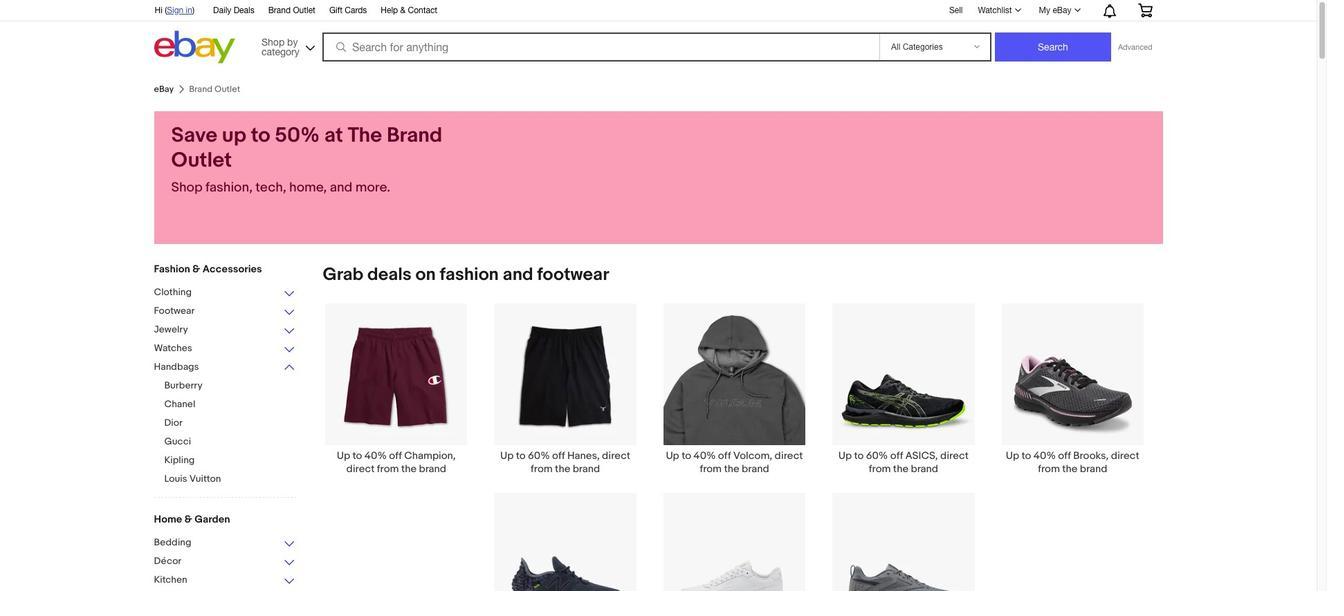Task type: describe. For each thing, give the bounding box(es) containing it.
to for up to 40% off champion, direct from the brand
[[353, 450, 362, 463]]

watchlist
[[978, 6, 1012, 15]]

in
[[186, 6, 192, 15]]

up to 40% off brooks, direct from the brand link
[[989, 303, 1158, 476]]

1 vertical spatial and
[[503, 264, 533, 286]]

hi
[[155, 6, 163, 15]]

direct for up to 60% off asics, direct from the brand
[[941, 450, 969, 463]]

contact
[[408, 6, 438, 15]]

home
[[154, 514, 182, 527]]

up to 60% off asics, direct from the brand link
[[819, 303, 989, 476]]

& for contact
[[401, 6, 406, 15]]

gucci link
[[164, 436, 306, 449]]

footwear
[[537, 264, 610, 286]]

save up to 50% at the brand outlet main content
[[143, 78, 1174, 592]]

fashion & accessories
[[154, 263, 262, 276]]

kipling link
[[164, 455, 306, 468]]

chanel
[[164, 399, 195, 411]]

up to 40% off brooks, direct from the brand
[[1006, 450, 1140, 476]]

(
[[165, 6, 167, 15]]

shop by category banner
[[147, 0, 1163, 67]]

the for volcom,
[[724, 463, 740, 476]]

up to 40% off volcom, direct from the brand
[[666, 450, 803, 476]]

handbags
[[154, 361, 199, 373]]

gucci
[[164, 436, 191, 448]]

hi ( sign in )
[[155, 6, 195, 15]]

clothing
[[154, 287, 192, 298]]

clothing footwear jewelry watches handbags burberry chanel dior gucci kipling louis vuitton
[[154, 287, 221, 485]]

up to 60% off asics, direct from the brand
[[839, 450, 969, 476]]

brand inside brand outlet link
[[268, 6, 291, 15]]

brand for hanes,
[[573, 463, 600, 476]]

up to 40% off volcom, direct from the brand link
[[650, 303, 819, 476]]

advanced
[[1119, 43, 1153, 51]]

up for up to 40% off volcom, direct from the brand
[[666, 450, 680, 463]]

fashion
[[154, 263, 190, 276]]

décor
[[154, 556, 182, 568]]

to for up to 60% off asics, direct from the brand
[[855, 450, 864, 463]]

up for up to 40% off champion, direct from the brand
[[337, 450, 350, 463]]

up to 60% off hanes, direct from the brand
[[501, 450, 631, 476]]

50%
[[275, 123, 320, 148]]

sell
[[950, 5, 963, 15]]

brand outlet link
[[268, 3, 316, 19]]

to for up to 40% off brooks, direct from the brand
[[1022, 450, 1032, 463]]

up to 60% off hanes, direct from the brand link
[[481, 303, 650, 476]]

home & garden
[[154, 514, 230, 527]]

off for volcom,
[[718, 450, 731, 463]]

décor button
[[154, 556, 296, 569]]

bedding button
[[154, 537, 296, 550]]

help
[[381, 6, 398, 15]]

more.
[[356, 180, 391, 196]]

home,
[[289, 180, 327, 196]]

bedding
[[154, 537, 191, 549]]

the for brooks,
[[1063, 463, 1078, 476]]

brooks,
[[1074, 450, 1109, 463]]

watches
[[154, 343, 192, 354]]

my
[[1039, 6, 1051, 15]]

off for asics,
[[891, 450, 904, 463]]

brand inside save up to 50% at the brand outlet shop fashion, tech, home, and more.
[[387, 123, 443, 148]]

brand for brooks,
[[1080, 463, 1108, 476]]

60% for hanes,
[[528, 450, 550, 463]]

the
[[348, 123, 382, 148]]

footwear button
[[154, 305, 296, 318]]

daily
[[213, 6, 231, 15]]

my ebay link
[[1032, 2, 1087, 19]]

shop by category button
[[255, 31, 318, 61]]

handbags button
[[154, 361, 296, 375]]

& for garden
[[185, 514, 192, 527]]

watchlist link
[[971, 2, 1028, 19]]

gift cards
[[329, 6, 367, 15]]

& for accessories
[[192, 263, 200, 276]]

kitchen button
[[154, 575, 296, 588]]

shop inside save up to 50% at the brand outlet shop fashion, tech, home, and more.
[[171, 180, 203, 196]]

ebay link
[[154, 84, 174, 95]]

champion,
[[404, 450, 456, 463]]

daily deals link
[[213, 3, 255, 19]]

direct for up to 40% off brooks, direct from the brand
[[1112, 450, 1140, 463]]

to for up to 40% off volcom, direct from the brand
[[682, 450, 692, 463]]

the for asics,
[[894, 463, 909, 476]]

sign
[[167, 6, 184, 15]]

advanced link
[[1112, 33, 1160, 61]]

gift
[[329, 6, 343, 15]]

shop inside shop by category
[[262, 36, 285, 47]]



Task type: locate. For each thing, give the bounding box(es) containing it.
60% inside up to 60% off asics, direct from the brand
[[867, 450, 888, 463]]

40% left volcom,
[[694, 450, 716, 463]]

ebay
[[1053, 6, 1072, 15], [154, 84, 174, 95]]

40% for volcom,
[[694, 450, 716, 463]]

off left asics,
[[891, 450, 904, 463]]

from inside up to 40% off volcom, direct from the brand
[[700, 463, 722, 476]]

0 vertical spatial ebay
[[1053, 6, 1072, 15]]

from for brooks,
[[1038, 463, 1060, 476]]

5 from from the left
[[1038, 463, 1060, 476]]

to inside up to 40% off volcom, direct from the brand
[[682, 450, 692, 463]]

kitchen
[[154, 575, 187, 586]]

from left volcom,
[[700, 463, 722, 476]]

2 vertical spatial &
[[185, 514, 192, 527]]

save
[[171, 123, 217, 148]]

the inside up to 60% off hanes, direct from the brand
[[555, 463, 571, 476]]

off inside up to 40% off volcom, direct from the brand
[[718, 450, 731, 463]]

5 the from the left
[[1063, 463, 1078, 476]]

1 up from the left
[[337, 450, 350, 463]]

brand for champion,
[[419, 463, 446, 476]]

3 up from the left
[[666, 450, 680, 463]]

watches button
[[154, 343, 296, 356]]

from inside up to 60% off asics, direct from the brand
[[869, 463, 891, 476]]

40% for brooks,
[[1034, 450, 1056, 463]]

& inside account "navigation"
[[401, 6, 406, 15]]

to inside up to 60% off asics, direct from the brand
[[855, 450, 864, 463]]

1 horizontal spatial and
[[503, 264, 533, 286]]

to inside save up to 50% at the brand outlet shop fashion, tech, home, and more.
[[251, 123, 270, 148]]

kipling
[[164, 455, 195, 467]]

direct for up to 40% off champion, direct from the brand
[[346, 463, 375, 476]]

off
[[389, 450, 402, 463], [552, 450, 565, 463], [718, 450, 731, 463], [891, 450, 904, 463], [1059, 450, 1071, 463]]

to for up to 60% off hanes, direct from the brand
[[516, 450, 526, 463]]

the inside up to 40% off brooks, direct from the brand
[[1063, 463, 1078, 476]]

and left more.
[[330, 180, 353, 196]]

Search for anything text field
[[325, 34, 877, 60]]

4 the from the left
[[894, 463, 909, 476]]

1 the from the left
[[401, 463, 417, 476]]

1 horizontal spatial &
[[192, 263, 200, 276]]

save up to 50% at the brand outlet shop fashion, tech, home, and more.
[[171, 123, 443, 196]]

5 brand from the left
[[1080, 463, 1108, 476]]

list
[[306, 303, 1163, 592]]

1 horizontal spatial shop
[[262, 36, 285, 47]]

off left champion,
[[389, 450, 402, 463]]

help & contact
[[381, 6, 438, 15]]

vuitton
[[190, 474, 221, 485]]

category
[[262, 46, 300, 57]]

from for asics,
[[869, 463, 891, 476]]

jewelry button
[[154, 324, 296, 337]]

list containing up to 40% off champion, direct from the brand
[[306, 303, 1163, 592]]

2 horizontal spatial &
[[401, 6, 406, 15]]

jewelry
[[154, 324, 188, 336]]

3 brand from the left
[[742, 463, 769, 476]]

direct inside up to 60% off asics, direct from the brand
[[941, 450, 969, 463]]

off left volcom,
[[718, 450, 731, 463]]

0 horizontal spatial outlet
[[171, 148, 232, 173]]

brand up 'by'
[[268, 6, 291, 15]]

garden
[[195, 514, 230, 527]]

off inside up to 40% off champion, direct from the brand
[[389, 450, 402, 463]]

1 40% from the left
[[365, 450, 387, 463]]

3 40% from the left
[[1034, 450, 1056, 463]]

outlet inside save up to 50% at the brand outlet shop fashion, tech, home, and more.
[[171, 148, 232, 173]]

to inside up to 60% off hanes, direct from the brand
[[516, 450, 526, 463]]

shop left fashion,
[[171, 180, 203, 196]]

1 horizontal spatial 60%
[[867, 450, 888, 463]]

from for champion,
[[377, 463, 399, 476]]

direct inside up to 40% off brooks, direct from the brand
[[1112, 450, 1140, 463]]

off inside up to 60% off hanes, direct from the brand
[[552, 450, 565, 463]]

40% left brooks,
[[1034, 450, 1056, 463]]

direct
[[602, 450, 631, 463], [775, 450, 803, 463], [941, 450, 969, 463], [1112, 450, 1140, 463], [346, 463, 375, 476]]

asics,
[[906, 450, 938, 463]]

2 the from the left
[[555, 463, 571, 476]]

4 brand from the left
[[911, 463, 939, 476]]

brand for volcom,
[[742, 463, 769, 476]]

off left the hanes,
[[552, 450, 565, 463]]

2 60% from the left
[[867, 450, 888, 463]]

and right fashion
[[503, 264, 533, 286]]

2 brand from the left
[[573, 463, 600, 476]]

& right help at the left top of the page
[[401, 6, 406, 15]]

footwear
[[154, 305, 195, 317]]

60% left the hanes,
[[528, 450, 550, 463]]

3 off from the left
[[718, 450, 731, 463]]

3 the from the left
[[724, 463, 740, 476]]

volcom,
[[734, 450, 773, 463]]

brand right "the"
[[387, 123, 443, 148]]

my ebay
[[1039, 6, 1072, 15]]

up to 40% off champion, direct from the brand
[[337, 450, 456, 476]]

tech,
[[256, 180, 286, 196]]

up
[[222, 123, 246, 148]]

None submit
[[995, 33, 1112, 62]]

up inside up to 40% off champion, direct from the brand
[[337, 450, 350, 463]]

brand inside up to 40% off volcom, direct from the brand
[[742, 463, 769, 476]]

bedding décor kitchen
[[154, 537, 191, 586]]

burberry
[[164, 380, 203, 392]]

from left asics,
[[869, 463, 891, 476]]

5 off from the left
[[1059, 450, 1071, 463]]

grab
[[323, 264, 364, 286]]

2 40% from the left
[[694, 450, 716, 463]]

dior
[[164, 417, 183, 429]]

daily deals
[[213, 6, 255, 15]]

1 vertical spatial &
[[192, 263, 200, 276]]

4 off from the left
[[891, 450, 904, 463]]

brand inside up to 40% off champion, direct from the brand
[[419, 463, 446, 476]]

on
[[416, 264, 436, 286]]

ebay right my
[[1053, 6, 1072, 15]]

to inside up to 40% off brooks, direct from the brand
[[1022, 450, 1032, 463]]

the inside up to 60% off asics, direct from the brand
[[894, 463, 909, 476]]

up inside up to 40% off volcom, direct from the brand
[[666, 450, 680, 463]]

0 horizontal spatial and
[[330, 180, 353, 196]]

direct inside up to 40% off champion, direct from the brand
[[346, 463, 375, 476]]

cards
[[345, 6, 367, 15]]

up for up to 60% off hanes, direct from the brand
[[501, 450, 514, 463]]

0 vertical spatial brand
[[268, 6, 291, 15]]

hanes,
[[568, 450, 600, 463]]

& right fashion
[[192, 263, 200, 276]]

3 from from the left
[[700, 463, 722, 476]]

from inside up to 60% off hanes, direct from the brand
[[531, 463, 553, 476]]

0 horizontal spatial brand
[[268, 6, 291, 15]]

the for hanes,
[[555, 463, 571, 476]]

0 horizontal spatial 40%
[[365, 450, 387, 463]]

40% left champion,
[[365, 450, 387, 463]]

help & contact link
[[381, 3, 438, 19]]

louis
[[164, 474, 187, 485]]

ebay inside my ebay link
[[1053, 6, 1072, 15]]

1 horizontal spatial 40%
[[694, 450, 716, 463]]

brand inside up to 60% off asics, direct from the brand
[[911, 463, 939, 476]]

off for hanes,
[[552, 450, 565, 463]]

sell link
[[943, 5, 969, 15]]

1 60% from the left
[[528, 450, 550, 463]]

accessories
[[203, 263, 262, 276]]

by
[[287, 36, 298, 47]]

the inside up to 40% off champion, direct from the brand
[[401, 463, 417, 476]]

0 vertical spatial and
[[330, 180, 353, 196]]

off for brooks,
[[1059, 450, 1071, 463]]

0 horizontal spatial 60%
[[528, 450, 550, 463]]

2 horizontal spatial 40%
[[1034, 450, 1056, 463]]

60% left asics,
[[867, 450, 888, 463]]

outlet up fashion,
[[171, 148, 232, 173]]

1 from from the left
[[377, 463, 399, 476]]

chanel link
[[164, 399, 306, 412]]

0 vertical spatial &
[[401, 6, 406, 15]]

direct inside up to 60% off hanes, direct from the brand
[[602, 450, 631, 463]]

off left brooks,
[[1059, 450, 1071, 463]]

fashion
[[440, 264, 499, 286]]

fashion,
[[206, 180, 253, 196]]

5 up from the left
[[1006, 450, 1020, 463]]

1 horizontal spatial ebay
[[1053, 6, 1072, 15]]

0 vertical spatial outlet
[[293, 6, 316, 15]]

60% for asics,
[[867, 450, 888, 463]]

up for up to 40% off brooks, direct from the brand
[[1006, 450, 1020, 463]]

40%
[[365, 450, 387, 463], [694, 450, 716, 463], [1034, 450, 1056, 463]]

1 brand from the left
[[419, 463, 446, 476]]

direct for up to 40% off volcom, direct from the brand
[[775, 450, 803, 463]]

list inside save up to 50% at the brand outlet main content
[[306, 303, 1163, 592]]

outlet inside account "navigation"
[[293, 6, 316, 15]]

shop by category
[[262, 36, 300, 57]]

none submit inside the shop by category banner
[[995, 33, 1112, 62]]

brand inside up to 40% off brooks, direct from the brand
[[1080, 463, 1108, 476]]

sign in link
[[167, 6, 192, 15]]

1 vertical spatial ebay
[[154, 84, 174, 95]]

1 off from the left
[[389, 450, 402, 463]]

outlet left gift
[[293, 6, 316, 15]]

and inside save up to 50% at the brand outlet shop fashion, tech, home, and more.
[[330, 180, 353, 196]]

&
[[401, 6, 406, 15], [192, 263, 200, 276], [185, 514, 192, 527]]

up to 40% off champion, direct from the brand link
[[312, 303, 481, 476]]

off inside up to 40% off brooks, direct from the brand
[[1059, 450, 1071, 463]]

burberry link
[[164, 380, 306, 393]]

and
[[330, 180, 353, 196], [503, 264, 533, 286]]

1 horizontal spatial outlet
[[293, 6, 316, 15]]

deals
[[368, 264, 412, 286]]

0 horizontal spatial ebay
[[154, 84, 174, 95]]

brand outlet
[[268, 6, 316, 15]]

louis vuitton link
[[164, 474, 306, 487]]

4 up from the left
[[839, 450, 852, 463]]

brand
[[419, 463, 446, 476], [573, 463, 600, 476], [742, 463, 769, 476], [911, 463, 939, 476], [1080, 463, 1108, 476]]

deals
[[234, 6, 255, 15]]

brand for asics,
[[911, 463, 939, 476]]

up for up to 60% off asics, direct from the brand
[[839, 450, 852, 463]]

the inside up to 40% off volcom, direct from the brand
[[724, 463, 740, 476]]

up
[[337, 450, 350, 463], [501, 450, 514, 463], [666, 450, 680, 463], [839, 450, 852, 463], [1006, 450, 1020, 463]]

to inside up to 40% off champion, direct from the brand
[[353, 450, 362, 463]]

2 up from the left
[[501, 450, 514, 463]]

direct for up to 60% off hanes, direct from the brand
[[602, 450, 631, 463]]

0 horizontal spatial &
[[185, 514, 192, 527]]

1 horizontal spatial brand
[[387, 123, 443, 148]]

to
[[251, 123, 270, 148], [353, 450, 362, 463], [516, 450, 526, 463], [682, 450, 692, 463], [855, 450, 864, 463], [1022, 450, 1032, 463]]

account navigation
[[147, 0, 1163, 21]]

from left the hanes,
[[531, 463, 553, 476]]

at
[[324, 123, 343, 148]]

2 off from the left
[[552, 450, 565, 463]]

brand inside up to 60% off hanes, direct from the brand
[[573, 463, 600, 476]]

ebay up save
[[154, 84, 174, 95]]

shop left 'by'
[[262, 36, 285, 47]]

40% inside up to 40% off brooks, direct from the brand
[[1034, 450, 1056, 463]]

1 vertical spatial outlet
[[171, 148, 232, 173]]

off inside up to 60% off asics, direct from the brand
[[891, 450, 904, 463]]

& right home
[[185, 514, 192, 527]]

off for champion,
[[389, 450, 402, 463]]

up inside up to 60% off hanes, direct from the brand
[[501, 450, 514, 463]]

from left brooks,
[[1038, 463, 1060, 476]]

dior link
[[164, 417, 306, 431]]

direct inside up to 40% off volcom, direct from the brand
[[775, 450, 803, 463]]

from for hanes,
[[531, 463, 553, 476]]

40% inside up to 40% off volcom, direct from the brand
[[694, 450, 716, 463]]

up inside up to 60% off asics, direct from the brand
[[839, 450, 852, 463]]

ebay inside save up to 50% at the brand outlet main content
[[154, 84, 174, 95]]

clothing button
[[154, 287, 296, 300]]

4 from from the left
[[869, 463, 891, 476]]

2 from from the left
[[531, 463, 553, 476]]

up inside up to 40% off brooks, direct from the brand
[[1006, 450, 1020, 463]]

your shopping cart image
[[1138, 3, 1154, 17]]

from inside up to 40% off brooks, direct from the brand
[[1038, 463, 1060, 476]]

60% inside up to 60% off hanes, direct from the brand
[[528, 450, 550, 463]]

from for volcom,
[[700, 463, 722, 476]]

0 vertical spatial shop
[[262, 36, 285, 47]]

60%
[[528, 450, 550, 463], [867, 450, 888, 463]]

)
[[192, 6, 195, 15]]

1 vertical spatial brand
[[387, 123, 443, 148]]

1 vertical spatial shop
[[171, 180, 203, 196]]

grab deals on fashion and footwear
[[323, 264, 610, 286]]

from left champion,
[[377, 463, 399, 476]]

from inside up to 40% off champion, direct from the brand
[[377, 463, 399, 476]]

the for champion,
[[401, 463, 417, 476]]

gift cards link
[[329, 3, 367, 19]]

40% for champion,
[[365, 450, 387, 463]]

0 horizontal spatial shop
[[171, 180, 203, 196]]

40% inside up to 40% off champion, direct from the brand
[[365, 450, 387, 463]]



Task type: vqa. For each thing, say whether or not it's contained in the screenshot.
the and to the left
yes



